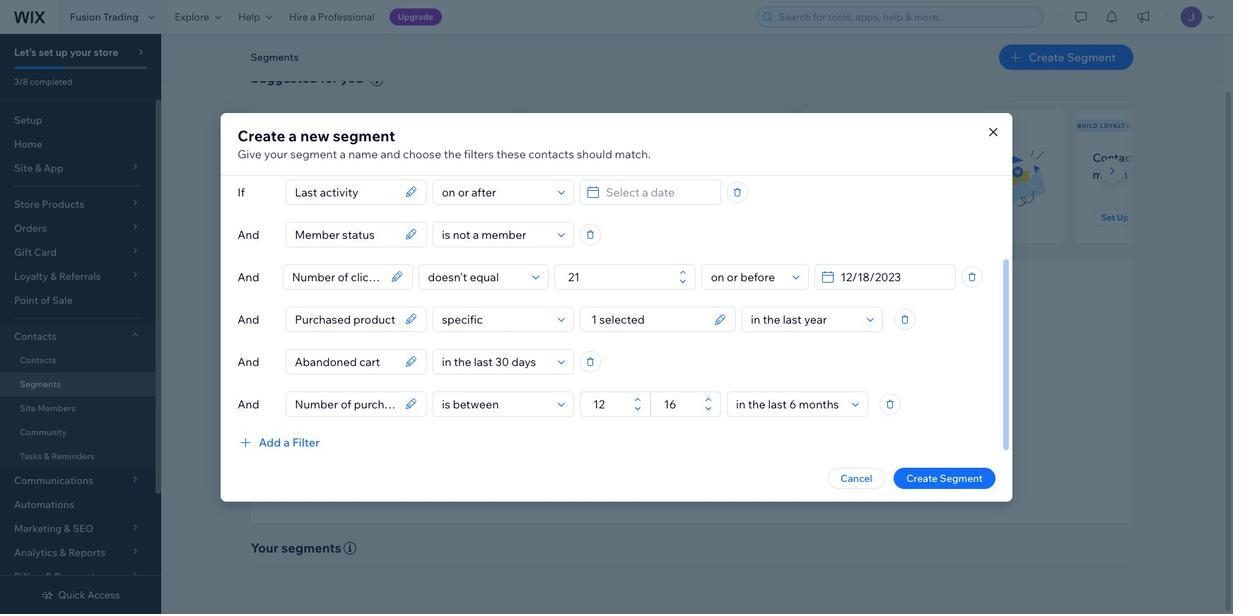 Task type: vqa. For each thing, say whether or not it's contained in the screenshot.
3/8
yes



Task type: locate. For each thing, give the bounding box(es) containing it.
segments inside button
[[251, 51, 299, 64]]

a down 'customers'
[[617, 168, 623, 182]]

drive
[[731, 419, 754, 432]]

2 and from the top
[[238, 270, 259, 284]]

a inside "potential customers who haven't made a purchase yet"
[[617, 168, 623, 182]]

0 vertical spatial create segment
[[1029, 50, 1117, 64]]

1 vertical spatial email
[[639, 419, 664, 432]]

segments link
[[0, 373, 156, 397]]

up down "haven't"
[[567, 212, 579, 223]]

set up segment button down subscribed
[[268, 209, 351, 226]]

0 horizontal spatial to
[[330, 168, 341, 182]]

your inside active email subscribers who clicked on your campaign
[[875, 168, 899, 182]]

new
[[253, 122, 268, 129], [268, 151, 292, 165]]

who for purchase
[[652, 151, 674, 165]]

contacts
[[1093, 151, 1142, 165], [14, 330, 57, 343], [20, 355, 56, 366]]

2 set up segment button from the left
[[543, 209, 626, 226]]

0 horizontal spatial create segment button
[[894, 468, 996, 489]]

a left name
[[340, 147, 346, 161]]

0 vertical spatial create segment button
[[1000, 45, 1134, 70]]

segments inside sidebar element
[[20, 379, 61, 390]]

of inside point of sale link
[[41, 294, 50, 307]]

new up subscribed
[[268, 151, 292, 165]]

2 horizontal spatial contacts
[[669, 400, 709, 413]]

to left drive
[[719, 419, 729, 432]]

up down contacts with a birthday th
[[1118, 212, 1129, 223]]

contacts down new
[[294, 151, 341, 165]]

2 up from the left
[[567, 212, 579, 223]]

1 horizontal spatial email
[[855, 151, 883, 165]]

segments up site members
[[20, 379, 61, 390]]

should
[[577, 147, 613, 161]]

customers
[[593, 151, 649, 165]]

home link
[[0, 132, 156, 156]]

let's set up your store
[[14, 46, 118, 59]]

new subscribers
[[253, 122, 318, 129]]

1 vertical spatial of
[[658, 400, 667, 413]]

your segments
[[251, 540, 342, 557]]

segment up name
[[333, 126, 395, 145]]

a right add
[[284, 435, 290, 450]]

of down the right
[[658, 400, 667, 413]]

mailing
[[370, 168, 409, 182]]

the inside reach the right target audience create specific groups of contacts that update automatically send personalized email campaigns to drive sales and build trust
[[638, 379, 658, 395]]

From text field
[[589, 392, 630, 416]]

3 and from the top
[[238, 312, 259, 326]]

your down name
[[343, 168, 367, 182]]

completed
[[30, 76, 72, 87]]

upgrade
[[398, 11, 434, 22]]

list
[[412, 168, 427, 182]]

1 and from the top
[[238, 227, 259, 242]]

0 horizontal spatial email
[[639, 419, 664, 432]]

2 horizontal spatial up
[[1118, 212, 1129, 223]]

contacts inside contacts popup button
[[14, 330, 57, 343]]

1 set up segment button from the left
[[268, 209, 351, 226]]

0 vertical spatial subscribers
[[270, 122, 318, 129]]

fusion
[[70, 11, 101, 23]]

1 set from the left
[[276, 212, 290, 223]]

list
[[248, 110, 1234, 243]]

create segment
[[1029, 50, 1117, 64], [907, 472, 983, 485]]

contacts inside new contacts who recently subscribed to your mailing list
[[294, 151, 341, 165]]

0 horizontal spatial up
[[292, 212, 304, 223]]

0 horizontal spatial the
[[444, 147, 462, 161]]

set up segment button for subscribed
[[268, 209, 351, 226]]

set for potential customers who haven't made a purchase yet
[[551, 212, 565, 223]]

new
[[300, 126, 330, 145]]

new inside new contacts who recently subscribed to your mailing list
[[268, 151, 292, 165]]

contacts for contacts link
[[20, 355, 56, 366]]

loyalty
[[1101, 122, 1131, 129]]

To text field
[[660, 392, 701, 416]]

point of sale
[[14, 294, 73, 307]]

0 vertical spatial of
[[41, 294, 50, 307]]

contacts up campaigns
[[669, 400, 709, 413]]

up down subscribed
[[292, 212, 304, 223]]

who left "recently"
[[343, 151, 366, 165]]

a
[[311, 11, 316, 23], [289, 126, 297, 145], [340, 147, 346, 161], [1170, 151, 1176, 165], [617, 168, 623, 182], [284, 435, 290, 450]]

target
[[692, 379, 729, 395]]

your
[[251, 540, 279, 557]]

and up mailing
[[381, 147, 401, 161]]

2 set up segment from the left
[[551, 212, 618, 223]]

your right up
[[70, 46, 91, 59]]

1 horizontal spatial create segment
[[1029, 50, 1117, 64]]

0 horizontal spatial segments
[[20, 379, 61, 390]]

1 up from the left
[[292, 212, 304, 223]]

trust
[[827, 419, 849, 432]]

0 vertical spatial new
[[253, 122, 268, 129]]

a right the hire
[[311, 11, 316, 23]]

1 horizontal spatial contacts
[[529, 147, 575, 161]]

Choose a condition field
[[438, 180, 554, 204], [424, 265, 529, 289], [438, 307, 554, 331], [438, 350, 554, 374], [438, 392, 554, 416]]

1 horizontal spatial to
[[719, 419, 729, 432]]

the left filters
[[444, 147, 462, 161]]

your inside sidebar element
[[70, 46, 91, 59]]

contacts down contacts popup button
[[20, 355, 56, 366]]

1 horizontal spatial up
[[567, 212, 579, 223]]

build
[[1078, 122, 1099, 129]]

3 set up segment button from the left
[[1093, 209, 1177, 226]]

0 vertical spatial contacts
[[1093, 151, 1142, 165]]

with
[[1144, 151, 1167, 165]]

sale
[[52, 294, 73, 307]]

3 up from the left
[[1118, 212, 1129, 223]]

to inside reach the right target audience create specific groups of contacts that update automatically send personalized email campaigns to drive sales and build trust
[[719, 419, 729, 432]]

contacts inside contacts link
[[20, 355, 56, 366]]

Select an option field
[[438, 222, 554, 247], [707, 265, 789, 289], [747, 307, 863, 331], [732, 392, 848, 416]]

1 horizontal spatial and
[[782, 419, 800, 432]]

set up segment for made
[[551, 212, 618, 223]]

0 vertical spatial the
[[444, 147, 462, 161]]

set up segment button down contacts with a birthday th
[[1093, 209, 1177, 226]]

1 set up segment from the left
[[276, 212, 343, 223]]

2 who from the left
[[652, 151, 674, 165]]

set up segment down contacts with a birthday th
[[1102, 212, 1168, 223]]

set up segment down subscribed
[[276, 212, 343, 223]]

1 vertical spatial subscribers
[[886, 151, 948, 165]]

set for new contacts who recently subscribed to your mailing list
[[276, 212, 290, 223]]

help button
[[230, 0, 281, 34]]

point of sale link
[[0, 289, 156, 313]]

campaigns
[[667, 419, 717, 432]]

0 horizontal spatial set up segment button
[[268, 209, 351, 226]]

subscribers up campaign
[[886, 151, 948, 165]]

your right give
[[264, 147, 288, 161]]

and inside create a new segment give your segment a name and choose the filters these contacts should match.
[[381, 147, 401, 161]]

a inside hire a professional "link"
[[311, 11, 316, 23]]

your right the on
[[875, 168, 899, 182]]

segment
[[1068, 50, 1117, 64], [306, 212, 343, 223], [581, 212, 618, 223], [1131, 212, 1168, 223], [940, 472, 983, 485]]

2 horizontal spatial set
[[1102, 212, 1116, 223]]

2 horizontal spatial set up segment button
[[1093, 209, 1177, 226]]

0 horizontal spatial contacts
[[294, 151, 341, 165]]

specific
[[585, 400, 621, 413]]

set up segment
[[276, 212, 343, 223], [551, 212, 618, 223], [1102, 212, 1168, 223]]

0 vertical spatial email
[[855, 151, 883, 165]]

segment down new
[[290, 147, 337, 161]]

create segment button for segments
[[1000, 45, 1134, 70]]

to right subscribed
[[330, 168, 341, 182]]

1 vertical spatial create segment
[[907, 472, 983, 485]]

the
[[444, 147, 462, 161], [638, 379, 658, 395]]

who inside new contacts who recently subscribed to your mailing list
[[343, 151, 366, 165]]

haven't
[[543, 168, 582, 182]]

Enter a number text field
[[564, 265, 676, 289]]

name
[[349, 147, 378, 161]]

setup
[[14, 114, 42, 127]]

of left sale
[[41, 294, 50, 307]]

add a filter
[[259, 435, 320, 450]]

1 horizontal spatial segments
[[251, 51, 299, 64]]

upgrade button
[[390, 8, 442, 25]]

1 horizontal spatial set
[[551, 212, 565, 223]]

made
[[584, 168, 614, 182]]

tasks
[[20, 451, 42, 462]]

set up segment button down made
[[543, 209, 626, 226]]

subscribers inside active email subscribers who clicked on your campaign
[[886, 151, 948, 165]]

1 vertical spatial the
[[638, 379, 658, 395]]

1 vertical spatial segment
[[290, 147, 337, 161]]

None field
[[291, 180, 401, 204], [291, 222, 401, 247], [288, 265, 387, 289], [291, 307, 401, 331], [291, 350, 401, 374], [291, 392, 401, 416], [291, 180, 401, 204], [291, 222, 401, 247], [288, 265, 387, 289], [291, 307, 401, 331], [291, 350, 401, 374], [291, 392, 401, 416]]

create
[[1029, 50, 1065, 64], [238, 126, 285, 145], [552, 400, 583, 413], [907, 472, 938, 485]]

segment
[[333, 126, 395, 145], [290, 147, 337, 161]]

0 horizontal spatial subscribers
[[270, 122, 318, 129]]

list containing new contacts who recently subscribed to your mailing list
[[248, 110, 1234, 243]]

contacts up "haven't"
[[529, 147, 575, 161]]

0 vertical spatial segments
[[251, 51, 299, 64]]

new up give
[[253, 122, 268, 129]]

email down groups
[[639, 419, 664, 432]]

point
[[14, 294, 38, 307]]

0 vertical spatial to
[[330, 168, 341, 182]]

who inside "potential customers who haven't made a purchase yet"
[[652, 151, 674, 165]]

1 vertical spatial and
[[782, 419, 800, 432]]

set up segment down made
[[551, 212, 618, 223]]

5 and from the top
[[238, 397, 259, 411]]

1 vertical spatial to
[[719, 419, 729, 432]]

12/18/2023 field
[[837, 265, 952, 289]]

who inside active email subscribers who clicked on your campaign
[[951, 151, 973, 165]]

1 vertical spatial create segment button
[[894, 468, 996, 489]]

Search for tools, apps, help & more... field
[[775, 7, 1039, 27]]

2 horizontal spatial who
[[951, 151, 973, 165]]

the up groups
[[638, 379, 658, 395]]

and inside reach the right target audience create specific groups of contacts that update automatically send personalized email campaigns to drive sales and build trust
[[782, 419, 800, 432]]

site members
[[20, 403, 76, 414]]

community link
[[0, 421, 156, 445]]

cancel button
[[828, 468, 886, 489]]

build loyalty
[[1078, 122, 1131, 129]]

quick access button
[[41, 589, 120, 602]]

who up purchase
[[652, 151, 674, 165]]

your
[[70, 46, 91, 59], [264, 147, 288, 161], [343, 168, 367, 182], [875, 168, 899, 182]]

0 horizontal spatial of
[[41, 294, 50, 307]]

1 horizontal spatial create segment button
[[1000, 45, 1134, 70]]

1 vertical spatial contacts
[[14, 330, 57, 343]]

0 horizontal spatial who
[[343, 151, 366, 165]]

and down automatically
[[782, 419, 800, 432]]

subscribers down suggested
[[270, 122, 318, 129]]

1 horizontal spatial who
[[652, 151, 674, 165]]

1 horizontal spatial set up segment
[[551, 212, 618, 223]]

0 horizontal spatial and
[[381, 147, 401, 161]]

create a new segment give your segment a name and choose the filters these contacts should match.
[[238, 126, 651, 161]]

clicked
[[818, 168, 856, 182]]

personalized
[[578, 419, 637, 432]]

contacts inside contacts with a birthday th
[[1093, 151, 1142, 165]]

who up campaign
[[951, 151, 973, 165]]

1 horizontal spatial the
[[638, 379, 658, 395]]

0 horizontal spatial set
[[276, 212, 290, 223]]

setup link
[[0, 108, 156, 132]]

1 horizontal spatial set up segment button
[[543, 209, 626, 226]]

segments up suggested
[[251, 51, 299, 64]]

contacts down loyalty
[[1093, 151, 1142, 165]]

2 set from the left
[[551, 212, 565, 223]]

add a filter button
[[238, 434, 320, 451]]

a right with
[[1170, 151, 1176, 165]]

home
[[14, 138, 42, 151]]

subscribers
[[270, 122, 318, 129], [886, 151, 948, 165]]

of
[[41, 294, 50, 307], [658, 400, 667, 413]]

new for new contacts who recently subscribed to your mailing list
[[268, 151, 292, 165]]

0 vertical spatial segment
[[333, 126, 395, 145]]

2 vertical spatial contacts
[[20, 355, 56, 366]]

contacts
[[529, 147, 575, 161], [294, 151, 341, 165], [669, 400, 709, 413]]

up for made
[[567, 212, 579, 223]]

up
[[292, 212, 304, 223], [567, 212, 579, 223], [1118, 212, 1129, 223]]

1 who from the left
[[343, 151, 366, 165]]

set up segment button
[[268, 209, 351, 226], [543, 209, 626, 226], [1093, 209, 1177, 226]]

1 horizontal spatial subscribers
[[886, 151, 948, 165]]

email up the on
[[855, 151, 883, 165]]

email
[[855, 151, 883, 165], [639, 419, 664, 432]]

3 who from the left
[[951, 151, 973, 165]]

filter
[[292, 435, 320, 450]]

1 vertical spatial new
[[268, 151, 292, 165]]

0 vertical spatial and
[[381, 147, 401, 161]]

2 horizontal spatial set up segment
[[1102, 212, 1168, 223]]

1 vertical spatial segments
[[20, 379, 61, 390]]

contacts down point of sale
[[14, 330, 57, 343]]

1 horizontal spatial of
[[658, 400, 667, 413]]

0 horizontal spatial set up segment
[[276, 212, 343, 223]]

contacts inside reach the right target audience create specific groups of contacts that update automatically send personalized email campaigns to drive sales and build trust
[[669, 400, 709, 413]]



Task type: describe. For each thing, give the bounding box(es) containing it.
set up segment button for made
[[543, 209, 626, 226]]

email inside reach the right target audience create specific groups of contacts that update automatically send personalized email campaigns to drive sales and build trust
[[639, 419, 664, 432]]

audience
[[732, 379, 787, 395]]

match.
[[615, 147, 651, 161]]

0 horizontal spatial create segment
[[907, 472, 983, 485]]

on
[[858, 168, 872, 182]]

up
[[56, 46, 68, 59]]

3/8
[[14, 76, 28, 87]]

if
[[238, 185, 245, 199]]

email inside active email subscribers who clicked on your campaign
[[855, 151, 883, 165]]

cancel
[[841, 472, 873, 485]]

subscribed
[[268, 168, 327, 182]]

site members link
[[0, 397, 156, 421]]

a inside 'add a filter' button
[[284, 435, 290, 450]]

members
[[38, 403, 76, 414]]

set up segment for subscribed
[[276, 212, 343, 223]]

active
[[818, 151, 852, 165]]

segments
[[282, 540, 342, 557]]

segments for segments link
[[20, 379, 61, 390]]

recently
[[368, 151, 412, 165]]

you
[[341, 70, 363, 86]]

reach the right target audience create specific groups of contacts that update automatically send personalized email campaigns to drive sales and build trust
[[552, 379, 849, 432]]

trading
[[103, 11, 139, 23]]

site
[[20, 403, 36, 414]]

groups
[[623, 400, 656, 413]]

your inside new contacts who recently subscribed to your mailing list
[[343, 168, 367, 182]]

up for subscribed
[[292, 212, 304, 223]]

community
[[20, 427, 67, 438]]

for
[[320, 70, 338, 86]]

who for your
[[343, 151, 366, 165]]

new contacts who recently subscribed to your mailing list
[[268, 151, 427, 182]]

tasks & reminders link
[[0, 445, 156, 469]]

help
[[238, 11, 260, 23]]

campaign
[[901, 168, 954, 182]]

segments for segments button
[[251, 51, 299, 64]]

your inside create a new segment give your segment a name and choose the filters these contacts should match.
[[264, 147, 288, 161]]

reminders
[[51, 451, 95, 462]]

potential
[[543, 151, 590, 165]]

build
[[802, 419, 825, 432]]

4 and from the top
[[238, 355, 259, 369]]

3 set from the left
[[1102, 212, 1116, 223]]

yet
[[678, 168, 694, 182]]

quick access
[[58, 589, 120, 602]]

add
[[259, 435, 281, 450]]

contacts inside create a new segment give your segment a name and choose the filters these contacts should match.
[[529, 147, 575, 161]]

fusion trading
[[70, 11, 139, 23]]

automations
[[14, 499, 74, 511]]

hire a professional
[[289, 11, 375, 23]]

that
[[711, 400, 730, 413]]

th
[[1226, 151, 1234, 165]]

hire
[[289, 11, 308, 23]]

suggested for you
[[251, 70, 363, 86]]

to inside new contacts who recently subscribed to your mailing list
[[330, 168, 341, 182]]

automatically
[[767, 400, 830, 413]]

automations link
[[0, 493, 156, 517]]

hire a professional link
[[281, 0, 383, 34]]

create inside create a new segment give your segment a name and choose the filters these contacts should match.
[[238, 126, 285, 145]]

new for new subscribers
[[253, 122, 268, 129]]

3/8 completed
[[14, 76, 72, 87]]

let's
[[14, 46, 36, 59]]

set
[[39, 46, 53, 59]]

of inside reach the right target audience create specific groups of contacts that update automatically send personalized email campaigns to drive sales and build trust
[[658, 400, 667, 413]]

sales
[[757, 419, 780, 432]]

a left new
[[289, 126, 297, 145]]

potential customers who haven't made a purchase yet
[[543, 151, 694, 182]]

professional
[[318, 11, 375, 23]]

right
[[661, 379, 689, 395]]

the inside create a new segment give your segment a name and choose the filters these contacts should match.
[[444, 147, 462, 161]]

contacts for contacts popup button
[[14, 330, 57, 343]]

active email subscribers who clicked on your campaign
[[818, 151, 973, 182]]

reach
[[598, 379, 635, 395]]

update
[[732, 400, 765, 413]]

&
[[44, 451, 50, 462]]

3 set up segment from the left
[[1102, 212, 1168, 223]]

create segment button for cancel
[[894, 468, 996, 489]]

segments button
[[244, 47, 306, 68]]

purchase
[[626, 168, 675, 182]]

create inside reach the right target audience create specific groups of contacts that update automatically send personalized email campaigns to drive sales and build trust
[[552, 400, 583, 413]]

give
[[238, 147, 262, 161]]

a inside contacts with a birthday th
[[1170, 151, 1176, 165]]

Select options field
[[585, 307, 710, 331]]

contacts link
[[0, 349, 156, 373]]

quick
[[58, 589, 85, 602]]

store
[[94, 46, 118, 59]]

send
[[552, 419, 576, 432]]

these
[[497, 147, 526, 161]]

filters
[[464, 147, 494, 161]]

Select a date field
[[602, 180, 717, 204]]

suggested
[[251, 70, 318, 86]]

tasks & reminders
[[20, 451, 95, 462]]

sidebar element
[[0, 34, 161, 615]]



